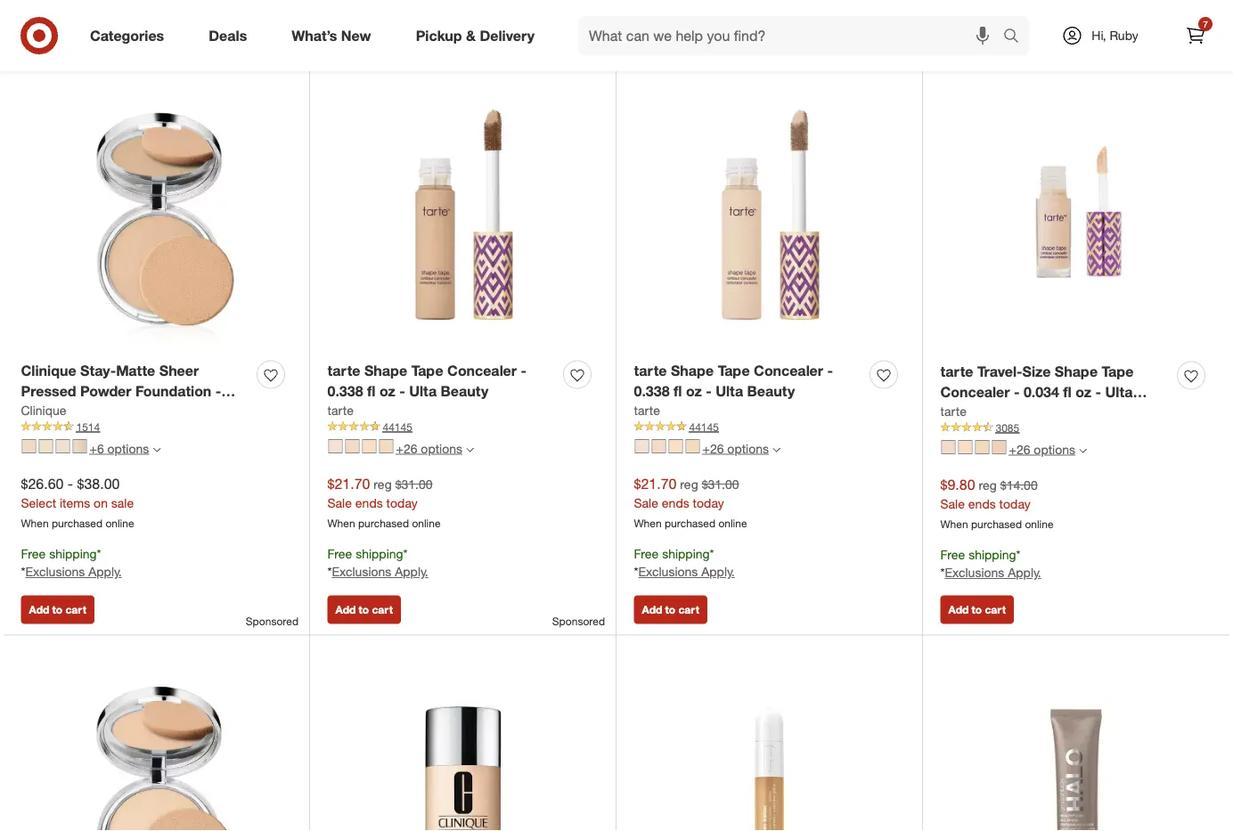 Task type: locate. For each thing, give the bounding box(es) containing it.
0 horizontal spatial 0.338
[[328, 382, 363, 400]]

2 add to cart button from the left
[[328, 596, 401, 625]]

1 to from the left
[[52, 604, 63, 617]]

+26 options button for tarte shape tape concealer - 0.338 fl oz - ulta beauty link for 8b porcelain beige icon's all colors + 26 more colors image
[[627, 435, 789, 463]]

today for 8b porcelain beige icon
[[693, 495, 725, 511]]

1 horizontal spatial 12s fair image
[[976, 440, 990, 455]]

$21.70 reg $31.00 sale ends today when purchased online for 12s fair icon
[[634, 475, 747, 530]]

$21.70 reg $31.00 sale ends today when purchased online down 12s fair icon
[[634, 475, 747, 530]]

tarte link up 8b porcelain beige image
[[328, 402, 354, 419]]

1 horizontal spatial tarte shape tape concealer - 0.338 fl oz - ulta beauty link
[[634, 361, 863, 402]]

+26 options for 16n fair-light neutral image
[[1010, 442, 1076, 457]]

1 horizontal spatial shape
[[671, 362, 714, 380]]

1 horizontal spatial pickup
[[747, 12, 790, 30]]

fl
[[367, 382, 376, 400], [674, 382, 682, 400], [1064, 383, 1072, 401]]

$31.00 for leftmost 12s fair image
[[395, 477, 433, 492]]

0 horizontal spatial $21.70
[[328, 475, 370, 493]]

when
[[21, 516, 49, 530], [328, 516, 355, 530], [634, 516, 662, 530], [941, 517, 969, 531]]

$21.70
[[328, 475, 370, 493], [634, 475, 677, 493]]

select
[[21, 495, 56, 511]]

12s fair image right 8b porcelain beige image
[[379, 440, 394, 454]]

2 tarte shape tape concealer - 0.338 fl oz - ulta beauty from the left
[[634, 362, 833, 400]]

ends for 8b porcelain beige image
[[355, 495, 383, 511]]

0 horizontal spatial tape
[[412, 362, 444, 380]]

1 $31.00 from the left
[[395, 477, 433, 492]]

2 44145 link from the left
[[634, 419, 905, 435]]

2 add from the left
[[336, 604, 356, 617]]

1 add to cart button from the left
[[21, 596, 94, 625]]

tarte shape tape concealer - 0.338 fl oz - ulta beauty link
[[328, 361, 557, 402], [634, 361, 863, 402]]

when down 8b porcelain beige icon
[[634, 516, 662, 530]]

$21.70 reg $31.00 sale ends today when purchased online for leftmost 12s fair image
[[328, 475, 441, 530]]

0 horizontal spatial 12s fair image
[[379, 440, 394, 454]]

2 horizontal spatial +26 options button
[[934, 436, 1096, 464]]

add
[[29, 604, 49, 617], [336, 604, 356, 617], [642, 604, 663, 617], [949, 604, 969, 617]]

add to cart
[[29, 604, 86, 617], [336, 604, 393, 617], [642, 604, 700, 617], [949, 604, 1006, 617]]

1 horizontal spatial 44145 link
[[634, 419, 905, 435]]

1 horizontal spatial delivery
[[1048, 12, 1100, 30]]

2 12n fair neutral image from the left
[[669, 440, 683, 454]]

12s fair image right 12n fair neutral image
[[976, 440, 990, 455]]

add to cart button for +26 options dropdown button related to tarte travel-size shape tape concealer - 0.034 fl oz - ulta beauty "link"
[[941, 596, 1014, 625]]

stay neutral image
[[56, 440, 70, 454]]

12n fair neutral image for 12s fair icon
[[669, 440, 683, 454]]

2 horizontal spatial today
[[1000, 496, 1031, 512]]

1 horizontal spatial 0.338
[[634, 382, 670, 400]]

when inside the $9.80 reg $14.00 sale ends today when purchased online
[[941, 517, 969, 531]]

all colors + 26 more colors image for 8b porcelain beige image
[[466, 446, 474, 454]]

$26.60 - $38.00 select items on sale when purchased online
[[21, 475, 134, 530]]

tarte link up 12n fair neutral image
[[941, 402, 967, 420]]

12n fair neutral image
[[362, 440, 377, 454], [669, 440, 683, 454]]

smashbox mini halo tinted moisturizer - 0.4 fl oz - ulta beauty image
[[941, 653, 1213, 832], [941, 653, 1213, 832]]

ulta
[[409, 382, 437, 400], [716, 382, 744, 400], [1106, 383, 1133, 401], [78, 403, 106, 420]]

+26
[[396, 441, 418, 456], [703, 441, 724, 456], [1010, 442, 1031, 457]]

+6
[[90, 441, 104, 456]]

shipping
[[1151, 12, 1208, 30]]

0 horizontal spatial 44145
[[383, 420, 413, 434]]

0 horizontal spatial shape
[[364, 362, 408, 380]]

+26 right 16n fair-light neutral image
[[1010, 442, 1031, 457]]

2 horizontal spatial +26 options
[[1010, 442, 1076, 457]]

12n fair neutral image right 8b porcelain beige image
[[362, 440, 377, 454]]

clinique inside "clinique stay-matte sheer pressed powder foundation - 0.27oz - ulta beauty"
[[21, 362, 76, 380]]

$21.70 down 8b porcelain beige icon
[[634, 475, 677, 493]]

2 horizontal spatial ends
[[969, 496, 996, 512]]

shape for tarte shape tape concealer - 0.338 fl oz - ulta beauty link for 8b porcelain beige icon's all colors + 26 more colors image's tarte link
[[671, 362, 714, 380]]

reg for 8b porcelain beige icon
[[680, 477, 699, 492]]

exclusions
[[25, 564, 85, 580], [332, 564, 392, 580], [639, 564, 698, 580], [945, 565, 1005, 581]]

2 horizontal spatial +26
[[1010, 442, 1031, 457]]

2 tarte shape tape concealer - 0.338 fl oz - ulta beauty link from the left
[[634, 361, 863, 402]]

*
[[97, 546, 101, 561], [403, 546, 408, 561], [710, 546, 714, 561], [1017, 547, 1021, 562], [21, 564, 25, 580], [328, 564, 332, 580], [634, 564, 639, 580], [941, 565, 945, 581]]

tarte shape tape concealer - 0.338 fl oz - ulta beauty
[[328, 362, 527, 400], [634, 362, 833, 400]]

2 to from the left
[[359, 604, 369, 617]]

1 horizontal spatial all colors + 26 more colors image
[[773, 446, 781, 454]]

+26 options button for tarte travel-size shape tape concealer - 0.034 fl oz - ulta beauty "link"
[[934, 436, 1096, 464]]

size
[[1023, 363, 1051, 380]]

2 44145 from the left
[[689, 420, 719, 434]]

0 horizontal spatial oz
[[380, 382, 396, 400]]

+26 for 12s fair icon
[[703, 441, 724, 456]]

4 add to cart button from the left
[[941, 596, 1014, 625]]

0 horizontal spatial tarte link
[[328, 402, 354, 419]]

stay beige image
[[73, 440, 87, 454]]

1 add to cart from the left
[[29, 604, 86, 617]]

2 $21.70 reg $31.00 sale ends today when purchased online from the left
[[634, 475, 747, 530]]

online
[[106, 516, 134, 530], [412, 516, 441, 530], [719, 516, 747, 530], [1025, 517, 1054, 531]]

1 horizontal spatial today
[[693, 495, 725, 511]]

1 vertical spatial clinique
[[21, 402, 66, 418]]

44145
[[383, 420, 413, 434], [689, 420, 719, 434]]

2 horizontal spatial all colors + 26 more colors element
[[1080, 444, 1088, 455]]

1 horizontal spatial ends
[[662, 495, 690, 511]]

12s fair image
[[686, 440, 700, 454]]

4 add to cart from the left
[[949, 604, 1006, 617]]

2 horizontal spatial reg
[[979, 477, 997, 493]]

44145 for leftmost 12s fair image
[[383, 420, 413, 434]]

12b fair beige image
[[345, 440, 360, 454], [652, 440, 666, 454], [942, 440, 956, 455]]

3 add to cart button from the left
[[634, 596, 708, 625]]

sale for 8b porcelain beige image
[[328, 495, 352, 511]]

delivery right day on the top of the page
[[1048, 12, 1100, 30]]

1 horizontal spatial 12b fair beige image
[[652, 440, 666, 454]]

oz
[[380, 382, 396, 400], [686, 382, 702, 400], [1076, 383, 1092, 401]]

1 horizontal spatial 12n fair neutral image
[[669, 440, 683, 454]]

when down 8b porcelain beige image
[[328, 516, 355, 530]]

+26 right 8b porcelain beige image
[[396, 441, 418, 456]]

cart for 8b porcelain beige icon
[[679, 604, 700, 617]]

0.338 up 8b porcelain beige image
[[328, 382, 363, 400]]

0.034
[[1024, 383, 1060, 401]]

+26 options button for 8b porcelain beige image all colors + 26 more colors image tarte shape tape concealer - 0.338 fl oz - ulta beauty link
[[320, 435, 482, 463]]

ends
[[355, 495, 383, 511], [662, 495, 690, 511], [969, 496, 996, 512]]

deals link
[[194, 16, 269, 55]]

2 horizontal spatial shape
[[1055, 363, 1098, 380]]

0 horizontal spatial +26 options
[[396, 441, 463, 456]]

$21.70 reg $31.00 sale ends today when purchased online
[[328, 475, 441, 530], [634, 475, 747, 530]]

add to cart button for tarte shape tape concealer - 0.338 fl oz - ulta beauty link for 8b porcelain beige icon's all colors + 26 more colors image's +26 options dropdown button
[[634, 596, 708, 625]]

exclusions apply. link
[[25, 564, 122, 580], [332, 564, 429, 580], [639, 564, 735, 580], [945, 565, 1042, 581]]

shop in store
[[842, 12, 927, 30]]

0.27oz
[[21, 403, 65, 420]]

1 horizontal spatial $31.00
[[702, 477, 739, 492]]

delivery for pickup & delivery
[[480, 27, 535, 44]]

options
[[107, 441, 149, 456], [421, 441, 463, 456], [728, 441, 769, 456], [1034, 442, 1076, 457]]

+26 options for leftmost 12s fair image
[[396, 441, 463, 456]]

purchased
[[52, 516, 103, 530], [358, 516, 409, 530], [665, 516, 716, 530], [972, 517, 1022, 531]]

0 horizontal spatial +26
[[396, 441, 418, 456]]

clinique stay-matte sheer pressed powder foundation - 0.27oz - ulta beauty image
[[21, 80, 292, 351], [21, 80, 292, 351], [21, 653, 292, 832], [21, 653, 292, 832]]

0 horizontal spatial reg
[[374, 477, 392, 492]]

tape for tarte shape tape concealer - 0.338 fl oz - ulta beauty link for 8b porcelain beige icon's all colors + 26 more colors image's +26 options dropdown button
[[718, 362, 750, 380]]

$9.80
[[941, 476, 976, 493]]

pickup & delivery
[[416, 27, 535, 44]]

1 horizontal spatial tarte shape tape concealer - 0.338 fl oz - ulta beauty
[[634, 362, 833, 400]]

0 horizontal spatial fl
[[367, 382, 376, 400]]

tarte shape tape concealer - 0.338 fl oz - ulta beauty link for 8b porcelain beige icon's all colors + 26 more colors image
[[634, 361, 863, 402]]

3 add from the left
[[642, 604, 663, 617]]

cart
[[65, 604, 86, 617], [372, 604, 393, 617], [679, 604, 700, 617], [985, 604, 1006, 617]]

1 12n fair neutral image from the left
[[362, 440, 377, 454]]

44145 link
[[328, 419, 599, 435], [634, 419, 905, 435]]

clinique even better all-over concealer + eraser - 0.2 fl oz - ulta beauty image
[[634, 653, 905, 832], [634, 653, 905, 832]]

1 $21.70 from the left
[[328, 475, 370, 493]]

to for 8b porcelain beige icon
[[666, 604, 676, 617]]

2 clinique from the top
[[21, 402, 66, 418]]

apply.
[[88, 564, 122, 580], [395, 564, 429, 580], [702, 564, 735, 580], [1008, 565, 1042, 581]]

0 vertical spatial clinique
[[21, 362, 76, 380]]

to
[[52, 604, 63, 617], [359, 604, 369, 617], [666, 604, 676, 617], [972, 604, 982, 617]]

0 horizontal spatial 12n fair neutral image
[[362, 440, 377, 454]]

sale down $9.80
[[941, 496, 965, 512]]

0 horizontal spatial +26 options button
[[320, 435, 482, 463]]

tarte shape tape concealer - 0.338 fl oz - ulta beauty image
[[328, 80, 599, 351], [328, 80, 599, 351], [634, 80, 905, 351], [634, 80, 905, 351]]

1 all colors + 26 more colors image from the left
[[466, 446, 474, 454]]

1 $21.70 reg $31.00 sale ends today when purchased online from the left
[[328, 475, 441, 530]]

0 horizontal spatial all colors + 26 more colors image
[[466, 446, 474, 454]]

$31.00 for 12s fair icon
[[702, 477, 739, 492]]

2 sponsored from the left
[[552, 615, 605, 628]]

2 horizontal spatial oz
[[1076, 383, 1092, 401]]

12b fair beige image right 8b porcelain beige image
[[345, 440, 360, 454]]

2 horizontal spatial 12b fair beige image
[[942, 440, 956, 455]]

hi,
[[1092, 28, 1107, 43]]

search button
[[996, 16, 1039, 59]]

1 horizontal spatial $21.70
[[634, 475, 677, 493]]

concealer
[[448, 362, 517, 380], [754, 362, 824, 380], [941, 383, 1010, 401]]

0 horizontal spatial concealer
[[448, 362, 517, 380]]

2 horizontal spatial tape
[[1102, 363, 1134, 380]]

add to cart for 8b porcelain beige image
[[336, 604, 393, 617]]

2 horizontal spatial fl
[[1064, 383, 1072, 401]]

1 0.338 from the left
[[328, 382, 363, 400]]

0 horizontal spatial tarte shape tape concealer - 0.338 fl oz - ulta beauty link
[[328, 361, 557, 402]]

clinique
[[21, 362, 76, 380], [21, 402, 66, 418]]

2 $21.70 from the left
[[634, 475, 677, 493]]

0 horizontal spatial pickup
[[416, 27, 462, 44]]

shop
[[842, 12, 876, 30]]

concealer for tarte shape tape concealer - 0.338 fl oz - ulta beauty link for 8b porcelain beige icon's all colors + 26 more colors image's +26 options dropdown button
[[754, 362, 824, 380]]

add to cart for 8b porcelain beige icon
[[642, 604, 700, 617]]

1 horizontal spatial 44145
[[689, 420, 719, 434]]

tarte travel-size shape tape concealer - 0.034 fl oz - ulta beauty image
[[941, 80, 1213, 351], [941, 80, 1213, 351]]

0 horizontal spatial sale
[[328, 495, 352, 511]]

1 44145 link from the left
[[328, 419, 599, 435]]

1 horizontal spatial sale
[[634, 495, 659, 511]]

delivery right the &
[[480, 27, 535, 44]]

2 all colors + 26 more colors image from the left
[[773, 446, 781, 454]]

fl for tarte shape tape concealer - 0.338 fl oz - ulta beauty link for 8b porcelain beige icon's all colors + 26 more colors image
[[674, 382, 682, 400]]

delivery
[[1048, 12, 1100, 30], [480, 27, 535, 44]]

3 add to cart from the left
[[642, 604, 700, 617]]

tarte shape tape concealer - 0.338 fl oz - ulta beauty link for 8b porcelain beige image all colors + 26 more colors image
[[328, 361, 557, 402]]

shape
[[364, 362, 408, 380], [671, 362, 714, 380], [1055, 363, 1098, 380]]

3085 link
[[941, 420, 1213, 436]]

sale
[[328, 495, 352, 511], [634, 495, 659, 511], [941, 496, 965, 512]]

1 horizontal spatial all colors + 26 more colors element
[[773, 444, 781, 454]]

1 horizontal spatial sponsored
[[552, 615, 605, 628]]

0 horizontal spatial 12b fair beige image
[[345, 440, 360, 454]]

shipping button
[[1118, 2, 1219, 41]]

-
[[521, 362, 527, 380], [828, 362, 833, 380], [215, 382, 221, 400], [399, 382, 405, 400], [706, 382, 712, 400], [1014, 383, 1020, 401], [1096, 383, 1102, 401], [69, 403, 74, 420], [68, 475, 73, 493]]

all colors + 26 more colors image
[[466, 446, 474, 454], [773, 446, 781, 454]]

1 horizontal spatial +26
[[703, 441, 724, 456]]

1 horizontal spatial tarte link
[[634, 402, 660, 419]]

pickup for pickup
[[747, 12, 790, 30]]

$21.70 down 8b porcelain beige image
[[328, 475, 370, 493]]

1 horizontal spatial oz
[[686, 382, 702, 400]]

tarte travel-size shape tape concealer - 0.034 fl oz - ulta beauty link
[[941, 362, 1171, 421]]

what's new
[[292, 27, 371, 44]]

tarte
[[328, 362, 361, 380], [634, 362, 667, 380], [941, 363, 974, 380], [328, 402, 354, 418], [634, 402, 660, 418], [941, 403, 967, 419]]

0 horizontal spatial delivery
[[480, 27, 535, 44]]

12n fair neutral image left 12s fair icon
[[669, 440, 683, 454]]

0 horizontal spatial $31.00
[[395, 477, 433, 492]]

0.338 up 8b porcelain beige icon
[[634, 382, 670, 400]]

ends for 8b porcelain beige icon
[[662, 495, 690, 511]]

shape inside tarte travel-size shape tape concealer - 0.034 fl oz - ulta beauty
[[1055, 363, 1098, 380]]

clinique even better makeup broad spectrum spf 15 foundation - 1oz - ulta beauty image
[[328, 653, 599, 832], [328, 653, 599, 832]]

1 clinique from the top
[[21, 362, 76, 380]]

clinique down pressed
[[21, 402, 66, 418]]

$9.80 reg $14.00 sale ends today when purchased online
[[941, 476, 1054, 531]]

12s fair image
[[379, 440, 394, 454], [976, 440, 990, 455]]

sale down 8b porcelain beige icon
[[634, 495, 659, 511]]

shipping
[[49, 546, 97, 561], [356, 546, 403, 561], [662, 546, 710, 561], [969, 547, 1017, 562]]

1 tarte shape tape concealer - 0.338 fl oz - ulta beauty link from the left
[[328, 361, 557, 402]]

0 horizontal spatial $21.70 reg $31.00 sale ends today when purchased online
[[328, 475, 441, 530]]

12b fair beige image left 12n fair neutral image
[[942, 440, 956, 455]]

1 horizontal spatial $21.70 reg $31.00 sale ends today when purchased online
[[634, 475, 747, 530]]

when down select
[[21, 516, 49, 530]]

items
[[60, 495, 90, 511]]

options inside 'dropdown button'
[[107, 441, 149, 456]]

7 link
[[1177, 16, 1216, 55]]

0 horizontal spatial sponsored
[[246, 615, 299, 628]]

sheer
[[159, 362, 199, 380]]

1 tarte shape tape concealer - 0.338 fl oz - ulta beauty from the left
[[328, 362, 527, 400]]

$31.00
[[395, 477, 433, 492], [702, 477, 739, 492]]

cart for invisible matte image
[[65, 604, 86, 617]]

0 horizontal spatial tarte shape tape concealer - 0.338 fl oz - ulta beauty
[[328, 362, 527, 400]]

0 horizontal spatial ends
[[355, 495, 383, 511]]

purchased for +26 options dropdown button related to tarte travel-size shape tape concealer - 0.034 fl oz - ulta beauty "link"
[[972, 517, 1022, 531]]

day
[[1020, 12, 1044, 30]]

$21.70 for 8b porcelain beige image
[[328, 475, 370, 493]]

ends inside the $9.80 reg $14.00 sale ends today when purchased online
[[969, 496, 996, 512]]

$21.70 reg $31.00 sale ends today when purchased online down 8b porcelain beige image
[[328, 475, 441, 530]]

+6 options button
[[14, 435, 169, 463]]

2 horizontal spatial concealer
[[941, 383, 1010, 401]]

reg
[[374, 477, 392, 492], [680, 477, 699, 492], [979, 477, 997, 493]]

28 results
[[14, 7, 109, 32]]

add to cart for invisible matte image
[[29, 604, 86, 617]]

1 horizontal spatial +26 options
[[703, 441, 769, 456]]

purchased for +26 options dropdown button for 8b porcelain beige image all colors + 26 more colors image tarte shape tape concealer - 0.338 fl oz - ulta beauty link
[[358, 516, 409, 530]]

What can we help you find? suggestions appear below search field
[[579, 16, 1008, 55]]

all colors + 26 more colors image for 8b porcelain beige icon
[[773, 446, 781, 454]]

free
[[21, 546, 46, 561], [328, 546, 352, 561], [634, 546, 659, 561], [941, 547, 966, 562]]

all colors + 26 more colors element
[[466, 444, 474, 454], [773, 444, 781, 454], [1080, 444, 1088, 455]]

2 horizontal spatial sale
[[941, 496, 965, 512]]

1 horizontal spatial +26 options button
[[627, 435, 789, 463]]

3 to from the left
[[666, 604, 676, 617]]

all colors + 26 more colors element for +26 options dropdown button for 8b porcelain beige image all colors + 26 more colors image tarte shape tape concealer - 0.338 fl oz - ulta beauty link
[[466, 444, 474, 454]]

+6 options
[[90, 441, 149, 456]]

tape
[[412, 362, 444, 380], [718, 362, 750, 380], [1102, 363, 1134, 380]]

1 horizontal spatial reg
[[680, 477, 699, 492]]

on
[[94, 495, 108, 511]]

1 sponsored from the left
[[246, 615, 299, 628]]

oz for 8b porcelain beige image all colors + 26 more colors image tarte shape tape concealer - 0.338 fl oz - ulta beauty link's tarte link
[[380, 382, 396, 400]]

1514
[[76, 420, 100, 434]]

1 cart from the left
[[65, 604, 86, 617]]

+26 options
[[396, 441, 463, 456], [703, 441, 769, 456], [1010, 442, 1076, 457]]

purchased inside the $9.80 reg $14.00 sale ends today when purchased online
[[972, 517, 1022, 531]]

beauty
[[441, 382, 489, 400], [747, 382, 795, 400], [110, 403, 158, 420], [941, 404, 989, 421]]

all colors + 6 more colors image
[[153, 446, 161, 454]]

sale down 8b porcelain beige image
[[328, 495, 352, 511]]

tarte shape tape concealer - 0.338 fl oz - ulta beauty for 12s fair icon
[[634, 362, 833, 400]]

1 44145 from the left
[[383, 420, 413, 434]]

travel-
[[978, 363, 1023, 380]]

1 horizontal spatial tape
[[718, 362, 750, 380]]

when for +26 options dropdown button related to tarte travel-size shape tape concealer - 0.034 fl oz - ulta beauty "link"
[[941, 517, 969, 531]]

same day delivery
[[979, 12, 1100, 30]]

+26 right 12s fair icon
[[703, 441, 724, 456]]

ulta inside tarte travel-size shape tape concealer - 0.034 fl oz - ulta beauty
[[1106, 383, 1133, 401]]

delivery for same day delivery
[[1048, 12, 1100, 30]]

1 horizontal spatial fl
[[674, 382, 682, 400]]

2 0.338 from the left
[[634, 382, 670, 400]]

free shipping * * exclusions apply.
[[21, 546, 122, 580], [328, 546, 429, 580], [634, 546, 735, 580], [941, 547, 1042, 581]]

1 horizontal spatial concealer
[[754, 362, 824, 380]]

clinique up pressed
[[21, 362, 76, 380]]

0.338
[[328, 382, 363, 400], [634, 382, 670, 400]]

2 cart from the left
[[372, 604, 393, 617]]

tarte link up 8b porcelain beige icon
[[634, 402, 660, 419]]

0 horizontal spatial all colors + 26 more colors element
[[466, 444, 474, 454]]

clinique for clinique stay-matte sheer pressed powder foundation - 0.27oz - ulta beauty
[[21, 362, 76, 380]]

add to cart button
[[21, 596, 94, 625], [328, 596, 401, 625], [634, 596, 708, 625], [941, 596, 1014, 625]]

0 horizontal spatial 44145 link
[[328, 419, 599, 435]]

2 horizontal spatial tarte link
[[941, 402, 967, 420]]

12b fair beige image for 12n fair neutral icon related to 12s fair icon
[[652, 440, 666, 454]]

online inside the $9.80 reg $14.00 sale ends today when purchased online
[[1025, 517, 1054, 531]]

2 $31.00 from the left
[[702, 477, 739, 492]]

12n fair neutral image for leftmost 12s fair image
[[362, 440, 377, 454]]

3 cart from the left
[[679, 604, 700, 617]]

pickup inside button
[[747, 12, 790, 30]]

pickup & delivery link
[[401, 16, 557, 55]]

matte
[[116, 362, 155, 380]]

+26 options button
[[320, 435, 482, 463], [627, 435, 789, 463], [934, 436, 1096, 464]]

1 add from the left
[[29, 604, 49, 617]]

pickup button
[[714, 2, 802, 41]]

12b fair beige image right 8b porcelain beige icon
[[652, 440, 666, 454]]

when down $9.80
[[941, 517, 969, 531]]

2 add to cart from the left
[[336, 604, 393, 617]]

0 horizontal spatial today
[[386, 495, 418, 511]]

shape for 8b porcelain beige image all colors + 26 more colors image tarte shape tape concealer - 0.338 fl oz - ulta beauty link's tarte link
[[364, 362, 408, 380]]

delivery inside button
[[1048, 12, 1100, 30]]

purchased inside $26.60 - $38.00 select items on sale when purchased online
[[52, 516, 103, 530]]

tarte link
[[328, 402, 354, 419], [634, 402, 660, 419], [941, 402, 967, 420]]

4 add from the left
[[949, 604, 969, 617]]



Task type: describe. For each thing, give the bounding box(es) containing it.
ruby
[[1110, 28, 1139, 43]]

concealer inside tarte travel-size shape tape concealer - 0.034 fl oz - ulta beauty
[[941, 383, 1010, 401]]

tarte link for 8b porcelain beige image all colors + 26 more colors image tarte shape tape concealer - 0.338 fl oz - ulta beauty link
[[328, 402, 354, 419]]

deals
[[209, 27, 247, 44]]

add to cart button for +6 options 'dropdown button' on the left bottom of the page
[[21, 596, 94, 625]]

today for 8b porcelain beige image
[[386, 495, 418, 511]]

what's new link
[[277, 16, 394, 55]]

+26 options for 12s fair icon
[[703, 441, 769, 456]]

clinique stay-matte sheer pressed powder foundation - 0.27oz - ulta beauty
[[21, 362, 221, 420]]

44145 for 12s fair icon
[[689, 420, 719, 434]]

tarte link for tarte shape tape concealer - 0.338 fl oz - ulta beauty link for 8b porcelain beige icon's all colors + 26 more colors image
[[634, 402, 660, 419]]

options for all colors + 26 more colors icon
[[1034, 442, 1076, 457]]

1514 link
[[21, 419, 292, 435]]

clinique for clinique
[[21, 402, 66, 418]]

online for +26 options dropdown button related to tarte travel-size shape tape concealer - 0.034 fl oz - ulta beauty "link"
[[1025, 517, 1054, 531]]

to for invisible matte image
[[52, 604, 63, 617]]

online for tarte shape tape concealer - 0.338 fl oz - ulta beauty link for 8b porcelain beige icon's all colors + 26 more colors image's +26 options dropdown button
[[719, 516, 747, 530]]

same
[[979, 12, 1016, 30]]

fl for 8b porcelain beige image all colors + 26 more colors image tarte shape tape concealer - 0.338 fl oz - ulta beauty link
[[367, 382, 376, 400]]

4 cart from the left
[[985, 604, 1006, 617]]

foundation
[[135, 382, 212, 400]]

pickup for pickup & delivery
[[416, 27, 462, 44]]

sale
[[111, 495, 134, 511]]

store
[[895, 12, 927, 30]]

when for tarte shape tape concealer - 0.338 fl oz - ulta beauty link for 8b porcelain beige icon's all colors + 26 more colors image's +26 options dropdown button
[[634, 516, 662, 530]]

$14.00
[[1001, 477, 1038, 493]]

same day delivery button
[[946, 2, 1111, 41]]

tarte link for tarte travel-size shape tape concealer - 0.034 fl oz - ulta beauty "link"
[[941, 402, 967, 420]]

invisible matte image
[[22, 440, 36, 454]]

online for +26 options dropdown button for 8b porcelain beige image all colors + 26 more colors image tarte shape tape concealer - 0.338 fl oz - ulta beauty link
[[412, 516, 441, 530]]

to for 8b porcelain beige image
[[359, 604, 369, 617]]

stay buff image
[[39, 440, 53, 454]]

4 to from the left
[[972, 604, 982, 617]]

reg inside the $9.80 reg $14.00 sale ends today when purchased online
[[979, 477, 997, 493]]

+26 for leftmost 12s fair image
[[396, 441, 418, 456]]

sale for 8b porcelain beige icon
[[634, 495, 659, 511]]

$26.60
[[21, 475, 64, 493]]

tape inside tarte travel-size shape tape concealer - 0.034 fl oz - ulta beauty
[[1102, 363, 1134, 380]]

7
[[1204, 18, 1209, 29]]

beauty inside tarte travel-size shape tape concealer - 0.034 fl oz - ulta beauty
[[941, 404, 989, 421]]

tarte inside tarte travel-size shape tape concealer - 0.034 fl oz - ulta beauty
[[941, 363, 974, 380]]

44145 link for the all colors + 26 more colors element related to +26 options dropdown button for 8b porcelain beige image all colors + 26 more colors image tarte shape tape concealer - 0.338 fl oz - ulta beauty link
[[328, 419, 599, 435]]

+26 for 16n fair-light neutral image
[[1010, 442, 1031, 457]]

options for all colors + 6 more colors icon
[[107, 441, 149, 456]]

add for 8b porcelain beige image
[[336, 604, 356, 617]]

0.338 for tarte shape tape concealer - 0.338 fl oz - ulta beauty link for 8b porcelain beige icon's all colors + 26 more colors image's tarte link
[[634, 382, 670, 400]]

options for 8b porcelain beige image all colors + 26 more colors image
[[421, 441, 463, 456]]

categories link
[[75, 16, 186, 55]]

all colors + 26 more colors element for +26 options dropdown button related to tarte travel-size shape tape concealer - 0.034 fl oz - ulta beauty "link"
[[1080, 444, 1088, 455]]

44145 link for the all colors + 26 more colors element related to tarte shape tape concealer - 0.338 fl oz - ulta beauty link for 8b porcelain beige icon's all colors + 26 more colors image's +26 options dropdown button
[[634, 419, 905, 435]]

12n fair neutral image
[[959, 440, 973, 455]]

powder
[[80, 382, 131, 400]]

clinique link
[[21, 402, 66, 419]]

16n fair-light neutral image
[[993, 440, 1007, 455]]

cart for 8b porcelain beige image
[[372, 604, 393, 617]]

fl inside tarte travel-size shape tape concealer - 0.034 fl oz - ulta beauty
[[1064, 383, 1072, 401]]

oz for tarte shape tape concealer - 0.338 fl oz - ulta beauty link for 8b porcelain beige icon's all colors + 26 more colors image's tarte link
[[686, 382, 702, 400]]

results
[[43, 7, 109, 32]]

when for +26 options dropdown button for 8b porcelain beige image all colors + 26 more colors image tarte shape tape concealer - 0.338 fl oz - ulta beauty link
[[328, 516, 355, 530]]

today inside the $9.80 reg $14.00 sale ends today when purchased online
[[1000, 496, 1031, 512]]

concealer for +26 options dropdown button for 8b porcelain beige image all colors + 26 more colors image tarte shape tape concealer - 0.338 fl oz - ulta beauty link
[[448, 362, 517, 380]]

reg for 8b porcelain beige image
[[374, 477, 392, 492]]

when inside $26.60 - $38.00 select items on sale when purchased online
[[21, 516, 49, 530]]

ulta inside "clinique stay-matte sheer pressed powder foundation - 0.27oz - ulta beauty"
[[78, 403, 106, 420]]

add for 8b porcelain beige icon
[[642, 604, 663, 617]]

add to cart button for +26 options dropdown button for 8b porcelain beige image all colors + 26 more colors image tarte shape tape concealer - 0.338 fl oz - ulta beauty link
[[328, 596, 401, 625]]

hi, ruby
[[1092, 28, 1139, 43]]

28
[[14, 7, 37, 32]]

all colors + 6 more colors element
[[153, 444, 161, 454]]

what's
[[292, 27, 337, 44]]

pressed
[[21, 382, 76, 400]]

sale inside the $9.80 reg $14.00 sale ends today when purchased online
[[941, 496, 965, 512]]

beauty inside "clinique stay-matte sheer pressed powder foundation - 0.27oz - ulta beauty"
[[110, 403, 158, 420]]

new
[[341, 27, 371, 44]]

8b porcelain beige image
[[635, 440, 649, 454]]

12b fair beige image for leftmost 12s fair image's 12n fair neutral icon
[[345, 440, 360, 454]]

tape for +26 options dropdown button for 8b porcelain beige image all colors + 26 more colors image tarte shape tape concealer - 0.338 fl oz - ulta beauty link
[[412, 362, 444, 380]]

- inside $26.60 - $38.00 select items on sale when purchased online
[[68, 475, 73, 493]]

all colors + 26 more colors image
[[1080, 447, 1088, 455]]

online inside $26.60 - $38.00 select items on sale when purchased online
[[106, 516, 134, 530]]

3085
[[996, 421, 1020, 434]]

in
[[880, 12, 891, 30]]

&
[[466, 27, 476, 44]]

tarte travel-size shape tape concealer - 0.034 fl oz - ulta beauty
[[941, 363, 1134, 421]]

sponsored for $31.00
[[552, 615, 605, 628]]

$21.70 for 8b porcelain beige icon
[[634, 475, 677, 493]]

categories
[[90, 27, 164, 44]]

clinique stay-matte sheer pressed powder foundation - 0.27oz - ulta beauty link
[[21, 361, 250, 420]]

add for invisible matte image
[[29, 604, 49, 617]]

0.338 for 8b porcelain beige image all colors + 26 more colors image tarte shape tape concealer - 0.338 fl oz - ulta beauty link's tarte link
[[328, 382, 363, 400]]

options for 8b porcelain beige icon's all colors + 26 more colors image
[[728, 441, 769, 456]]

sponsored for $38.00
[[246, 615, 299, 628]]

stay-
[[80, 362, 116, 380]]

shop in store button
[[809, 2, 939, 41]]

$38.00
[[77, 475, 120, 493]]

8b porcelain beige image
[[328, 440, 343, 454]]

all colors + 26 more colors element for tarte shape tape concealer - 0.338 fl oz - ulta beauty link for 8b porcelain beige icon's all colors + 26 more colors image's +26 options dropdown button
[[773, 444, 781, 454]]

search
[[996, 29, 1039, 46]]

tarte shape tape concealer - 0.338 fl oz - ulta beauty for leftmost 12s fair image
[[328, 362, 527, 400]]

oz inside tarte travel-size shape tape concealer - 0.034 fl oz - ulta beauty
[[1076, 383, 1092, 401]]

purchased for tarte shape tape concealer - 0.338 fl oz - ulta beauty link for 8b porcelain beige icon's all colors + 26 more colors image's +26 options dropdown button
[[665, 516, 716, 530]]



Task type: vqa. For each thing, say whether or not it's contained in the screenshot.
Beauty within the tarte Travel-Size Shape Tape Concealer - 0.034 fl oz - Ulta Beauty
yes



